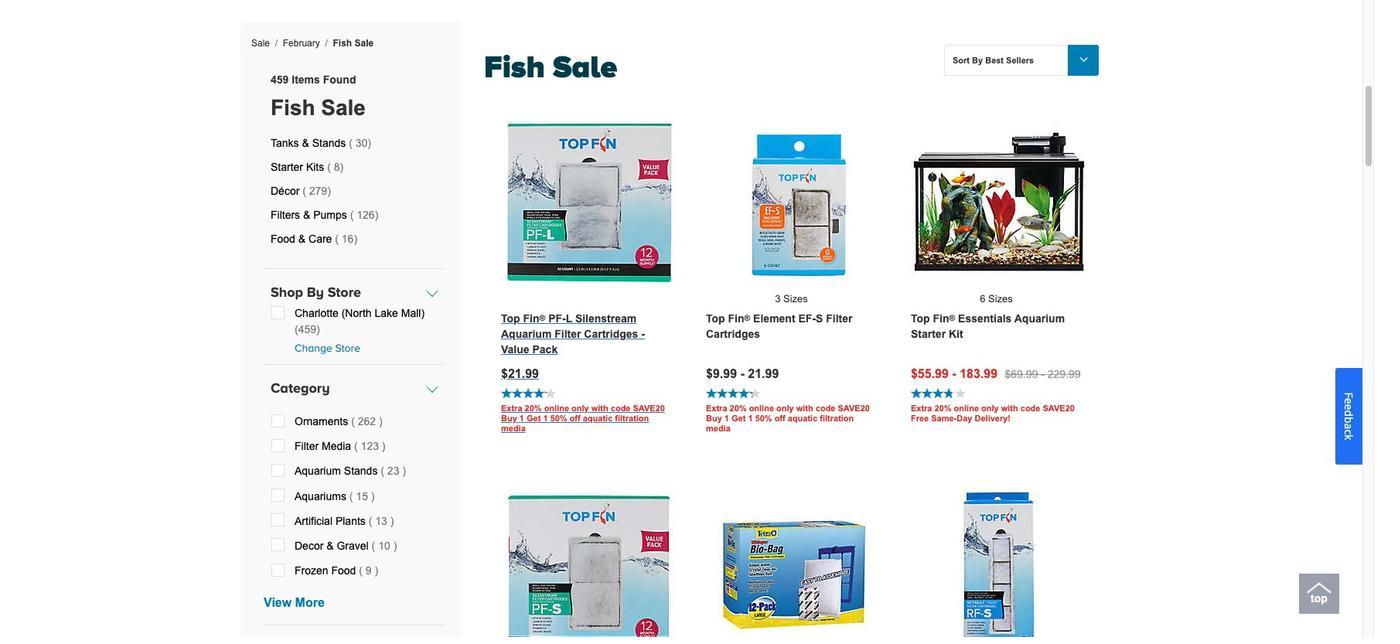 Task type: describe. For each thing, give the bounding box(es) containing it.
change
[[295, 342, 332, 356]]

off for $9.99 - 21.99
[[775, 414, 785, 423]]

pf-
[[548, 312, 566, 325]]

123
[[361, 440, 379, 453]]

filtration for $21.99
[[615, 414, 649, 423]]

shop by store
[[271, 285, 361, 303]]

2 horizontal spatial fish
[[484, 49, 545, 90]]

50% for $9.99 - 21.99
[[755, 414, 772, 423]]

save20 for $9.99 - 21.99
[[838, 404, 870, 413]]

artificial
[[295, 515, 333, 527]]

sellers
[[1006, 56, 1034, 65]]

store inside 'charlotte (north lake mall) 459 change store'
[[335, 342, 360, 356]]

category
[[271, 381, 330, 398]]

gravel
[[337, 540, 369, 552]]

delivery!
[[975, 414, 1011, 423]]

sort by best sellers
[[953, 56, 1034, 65]]

183.99
[[960, 367, 998, 380]]

filters & pumps 126
[[271, 209, 375, 221]]

top for $9.99 - 21.99
[[706, 312, 725, 325]]

décor 279
[[271, 185, 327, 198]]

459 items found
[[271, 74, 356, 86]]

media
[[322, 440, 351, 453]]

starter kits 8
[[271, 161, 340, 174]]

f e e d b a c k button
[[1335, 368, 1363, 465]]

filter inside 'element ef-s filter cartridges'
[[826, 312, 853, 325]]

view more link
[[264, 593, 445, 614]]

13
[[375, 515, 387, 527]]

b
[[1342, 417, 1356, 423]]

by
[[307, 285, 324, 303]]

pack
[[532, 343, 558, 356]]

essentials aquarium starter kit
[[911, 312, 1065, 340]]

1 vertical spatial food
[[331, 564, 356, 577]]

0 vertical spatial store
[[328, 285, 361, 303]]

3 sizes
[[775, 293, 808, 305]]

2 vertical spatial aquarium
[[295, 465, 341, 477]]

element
[[753, 312, 795, 325]]

ornaments 262
[[295, 415, 379, 428]]

get for $9.99 - 21.99
[[732, 414, 746, 423]]

tetra® whisper bio-bag disposable filter cartridge image
[[706, 486, 882, 637]]

found
[[323, 74, 356, 86]]

february link
[[283, 38, 320, 49]]

extra 20% online only with code save20 buy 1 get 1 50% off aquatic filtration media for $9.99 - 21.99
[[706, 404, 870, 433]]

2 / from the left
[[325, 38, 328, 49]]

charlotte (north lake mall) 459 change store
[[295, 307, 425, 356]]

pumps
[[313, 209, 347, 221]]

2 vertical spatial fish
[[271, 96, 315, 120]]

k
[[1342, 435, 1356, 440]]

shop
[[271, 285, 303, 303]]

50% for $21.99
[[550, 414, 567, 423]]

10
[[378, 540, 390, 552]]

f
[[1342, 392, 1356, 398]]

same-
[[931, 414, 957, 423]]

aquariums 15
[[295, 490, 371, 502]]

® for $9.99 - 21.99
[[744, 313, 750, 322]]

kit
[[949, 328, 963, 340]]

(north
[[342, 307, 372, 320]]

3
[[775, 293, 781, 305]]

sale link
[[251, 38, 270, 49]]

view
[[264, 596, 292, 609]]

pf-l silenstream aquarium filter cartridges - value pack
[[501, 312, 645, 356]]

care
[[309, 233, 332, 245]]

8
[[334, 161, 340, 174]]

f e e d b a c k
[[1342, 392, 1356, 440]]

tanks & stands 30
[[271, 137, 368, 150]]

262
[[358, 415, 376, 428]]

extra 20% online only with code save20 free same-day delivery!
[[911, 404, 1075, 423]]

1 vertical spatial fish sale
[[271, 96, 366, 120]]

0 vertical spatial starter
[[271, 161, 303, 174]]

a
[[1342, 423, 1356, 429]]

frozen food 9
[[295, 564, 375, 577]]

code for $21.99
[[611, 404, 631, 413]]

silenstream
[[575, 312, 637, 325]]

element ef-s filter cartridges
[[706, 312, 853, 340]]

filtration for $9.99 - 21.99
[[820, 414, 854, 423]]

2 1 from the left
[[543, 414, 548, 423]]

$9.99
[[706, 367, 737, 380]]

1 vertical spatial stands
[[344, 465, 378, 477]]

1 horizontal spatial fish sale
[[484, 49, 617, 90]]

frozen
[[295, 564, 328, 577]]

279
[[309, 185, 327, 198]]

save20 for $21.99
[[633, 404, 665, 413]]

essentials
[[958, 312, 1012, 325]]

lake
[[375, 307, 398, 320]]

6
[[980, 293, 985, 305]]

1 e from the top
[[1342, 398, 1356, 404]]

decor & gravel 10
[[295, 540, 393, 552]]

$55.99
[[911, 367, 949, 380]]

filter media 123
[[295, 440, 382, 453]]

15
[[356, 490, 368, 502]]

extra for $9.99 - 21.99
[[706, 404, 727, 413]]

ef-
[[798, 312, 816, 325]]

21.99
[[748, 367, 779, 380]]

top
[[1311, 592, 1328, 605]]

4 1 from the left
[[748, 414, 753, 423]]

with for $21.99
[[591, 404, 608, 413]]

save20 inside extra 20% online only with code save20 free same-day delivery!
[[1043, 404, 1075, 413]]

aquarium inside pf-l silenstream aquarium filter cartridges - value pack
[[501, 328, 552, 340]]

more
[[295, 596, 325, 609]]

february
[[283, 38, 320, 49]]

20% inside extra 20% online only with code save20 free same-day delivery!
[[935, 404, 952, 413]]

l
[[566, 312, 572, 325]]

tanks
[[271, 137, 299, 150]]

with for $9.99 - 21.99
[[796, 404, 813, 413]]

aquarium inside "essentials aquarium starter kit"
[[1014, 312, 1065, 325]]

c
[[1342, 429, 1356, 435]]

media for $21.99
[[501, 424, 526, 433]]

0 vertical spatial stands
[[312, 137, 346, 150]]

$21.99
[[501, 367, 539, 380]]

buy for $21.99
[[501, 414, 517, 423]]

best
[[985, 56, 1004, 65]]

0 horizontal spatial filter
[[295, 440, 319, 453]]

$69.99
[[1005, 368, 1038, 380]]

aquatic for $9.99 - 21.99
[[788, 414, 818, 423]]

décor
[[271, 185, 300, 198]]



Task type: locate. For each thing, give the bounding box(es) containing it.
fin left element
[[728, 312, 744, 325]]

top fin® retreat&trade; rf-s filter cartridges image
[[911, 486, 1087, 637]]

free
[[911, 414, 929, 423]]

0 horizontal spatial sizes
[[783, 293, 808, 305]]

off for $21.99
[[570, 414, 581, 423]]

media down $9.99
[[706, 424, 731, 433]]

1 horizontal spatial save20
[[838, 404, 870, 413]]

plants
[[336, 515, 366, 527]]

aquarium stands 23
[[295, 465, 402, 477]]

fish
[[333, 38, 352, 49], [484, 49, 545, 90], [271, 96, 315, 120]]

20%
[[525, 404, 542, 413], [730, 404, 747, 413], [935, 404, 952, 413]]

with
[[591, 404, 608, 413], [796, 404, 813, 413], [1001, 404, 1018, 413]]

2 online from the left
[[749, 404, 774, 413]]

off
[[570, 414, 581, 423], [775, 414, 785, 423]]

& for filters
[[303, 209, 310, 221]]

filter right s
[[826, 312, 853, 325]]

2 save20 from the left
[[838, 404, 870, 413]]

cartridges up $9.99 - 21.99
[[706, 328, 760, 340]]

top fin ® for $9.99 - 21.99
[[706, 312, 750, 325]]

charlotte
[[295, 307, 339, 320]]

aquarium up aquariums
[[295, 465, 341, 477]]

save20
[[633, 404, 665, 413], [838, 404, 870, 413], [1043, 404, 1075, 413]]

1 with from the left
[[591, 404, 608, 413]]

0 horizontal spatial online
[[544, 404, 569, 413]]

1 extra 20% online only with code save20 buy 1 get 1 50% off aquatic filtration media from the left
[[501, 404, 665, 433]]

starter up the décor
[[271, 161, 303, 174]]

3 ® from the left
[[949, 313, 955, 322]]

1 media from the left
[[501, 424, 526, 433]]

$55.99 - 183.99 $69.99 - 229.99
[[911, 367, 1081, 380]]

2 horizontal spatial only
[[981, 404, 999, 413]]

1 horizontal spatial sizes
[[988, 293, 1013, 305]]

get for $21.99
[[527, 414, 541, 423]]

1 code from the left
[[611, 404, 631, 413]]

1 extra from the left
[[501, 404, 522, 413]]

2 with from the left
[[796, 404, 813, 413]]

top up value
[[501, 312, 520, 325]]

top up $55.99
[[911, 312, 930, 325]]

& for tanks
[[302, 137, 309, 150]]

& right filters
[[303, 209, 310, 221]]

1 down the $21.99
[[520, 414, 524, 423]]

only down pf-l silenstream aquarium filter cartridges - value pack
[[572, 404, 589, 413]]

2 horizontal spatial fin
[[933, 312, 949, 325]]

0 horizontal spatial aquarium
[[295, 465, 341, 477]]

3 online from the left
[[954, 404, 979, 413]]

1 fin from the left
[[523, 312, 539, 325]]

20% down the $21.99
[[525, 404, 542, 413]]

extra
[[501, 404, 522, 413], [706, 404, 727, 413], [911, 404, 932, 413]]

e up d
[[1342, 398, 1356, 404]]

1 vertical spatial filter
[[555, 328, 581, 340]]

& for food
[[298, 233, 306, 245]]

0 vertical spatial food
[[271, 233, 295, 245]]

extra inside extra 20% online only with code save20 free same-day delivery!
[[911, 404, 932, 413]]

1 vertical spatial store
[[335, 342, 360, 356]]

23
[[387, 465, 399, 477]]

buy for $9.99 - 21.99
[[706, 414, 722, 423]]

2 horizontal spatial 20%
[[935, 404, 952, 413]]

126
[[357, 209, 375, 221]]

1 horizontal spatial food
[[331, 564, 356, 577]]

1
[[520, 414, 524, 423], [543, 414, 548, 423], [724, 414, 729, 423], [748, 414, 753, 423]]

459 inside 'charlotte (north lake mall) 459 change store'
[[298, 323, 316, 335]]

change store link
[[271, 342, 360, 356]]

& right decor
[[327, 540, 334, 552]]

0 horizontal spatial top
[[501, 312, 520, 325]]

top up $9.99
[[706, 312, 725, 325]]

extra 20% online only with code save20 buy 1 get 1 50% off aquatic filtration media down the $21.99
[[501, 404, 665, 433]]

3 top fin ® from the left
[[911, 312, 955, 325]]

2 buy from the left
[[706, 414, 722, 423]]

16
[[342, 233, 354, 245]]

extra 20% online only with code save20 buy 1 get 1 50% off aquatic filtration media down 21.99 on the bottom of the page
[[706, 404, 870, 433]]

& left care
[[298, 233, 306, 245]]

code for $9.99 - 21.99
[[816, 404, 836, 413]]

by
[[972, 56, 983, 65]]

top fin ® up kit
[[911, 312, 955, 325]]

2 ® from the left
[[744, 313, 750, 322]]

1 vertical spatial starter
[[911, 328, 946, 340]]

ornaments
[[295, 415, 348, 428]]

get down the $21.99
[[527, 414, 541, 423]]

0 vertical spatial fish
[[333, 38, 352, 49]]

1 horizontal spatial starter
[[911, 328, 946, 340]]

1 down pack
[[543, 414, 548, 423]]

kits
[[306, 161, 324, 174]]

starter left kit
[[911, 328, 946, 340]]

2 e from the top
[[1342, 404, 1356, 410]]

459 left items
[[271, 74, 289, 86]]

6 sizes
[[980, 293, 1013, 305]]

20% up same- at right bottom
[[935, 404, 952, 413]]

2 only from the left
[[776, 404, 794, 413]]

1 top from the left
[[501, 312, 520, 325]]

1 top fin ® from the left
[[501, 312, 545, 325]]

starter
[[271, 161, 303, 174], [911, 328, 946, 340]]

top fin ® for $21.99
[[501, 312, 545, 325]]

online down 21.99 on the bottom of the page
[[749, 404, 774, 413]]

459
[[271, 74, 289, 86], [298, 323, 316, 335]]

1 horizontal spatial filtration
[[820, 414, 854, 423]]

mall)
[[401, 307, 425, 320]]

1 vertical spatial aquarium
[[501, 328, 552, 340]]

media down the $21.99
[[501, 424, 526, 433]]

0 horizontal spatial off
[[570, 414, 581, 423]]

stands
[[312, 137, 346, 150], [344, 465, 378, 477]]

1 horizontal spatial fin
[[728, 312, 744, 325]]

e down f
[[1342, 404, 1356, 410]]

1 vertical spatial 459
[[298, 323, 316, 335]]

& for decor
[[327, 540, 334, 552]]

0 horizontal spatial 20%
[[525, 404, 542, 413]]

2 code from the left
[[816, 404, 836, 413]]

2 horizontal spatial filter
[[826, 312, 853, 325]]

1 horizontal spatial 459
[[298, 323, 316, 335]]

filter
[[826, 312, 853, 325], [555, 328, 581, 340], [295, 440, 319, 453]]

® left element
[[744, 313, 750, 322]]

1 horizontal spatial off
[[775, 414, 785, 423]]

aquatic for $21.99
[[583, 414, 613, 423]]

only for $21.99
[[572, 404, 589, 413]]

store up (north
[[328, 285, 361, 303]]

3 save20 from the left
[[1043, 404, 1075, 413]]

sizes right 6
[[988, 293, 1013, 305]]

artificial plants 13
[[295, 515, 390, 527]]

only inside extra 20% online only with code save20 free same-day delivery!
[[981, 404, 999, 413]]

0 horizontal spatial 50%
[[550, 414, 567, 423]]

0 horizontal spatial aquatic
[[583, 414, 613, 423]]

/ right sale "link"
[[275, 38, 278, 49]]

1 get from the left
[[527, 414, 541, 423]]

3 only from the left
[[981, 404, 999, 413]]

online up day
[[954, 404, 979, 413]]

sort
[[953, 56, 970, 65]]

sizes for element
[[783, 293, 808, 305]]

0 horizontal spatial starter
[[271, 161, 303, 174]]

3 extra from the left
[[911, 404, 932, 413]]

aquarium right essentials
[[1014, 312, 1065, 325]]

sizes
[[783, 293, 808, 305], [988, 293, 1013, 305]]

1 horizontal spatial with
[[796, 404, 813, 413]]

s
[[816, 312, 823, 325]]

20% down $9.99 - 21.99
[[730, 404, 747, 413]]

2 horizontal spatial aquarium
[[1014, 312, 1065, 325]]

1 horizontal spatial extra
[[706, 404, 727, 413]]

fin for $21.99
[[523, 312, 539, 325]]

food
[[271, 233, 295, 245], [331, 564, 356, 577]]

1 horizontal spatial aquarium
[[501, 328, 552, 340]]

1 horizontal spatial only
[[776, 404, 794, 413]]

2 extra 20% online only with code save20 buy 1 get 1 50% off aquatic filtration media from the left
[[706, 404, 870, 433]]

only up delivery!
[[981, 404, 999, 413]]

top fin ® up value
[[501, 312, 545, 325]]

0 horizontal spatial buy
[[501, 414, 517, 423]]

get down $9.99 - 21.99
[[732, 414, 746, 423]]

3 with from the left
[[1001, 404, 1018, 413]]

buy
[[501, 414, 517, 423], [706, 414, 722, 423]]

1 vertical spatial fish
[[484, 49, 545, 90]]

0 horizontal spatial only
[[572, 404, 589, 413]]

2 top fin ® from the left
[[706, 312, 750, 325]]

0 vertical spatial 459
[[271, 74, 289, 86]]

sizes right the 3 on the top
[[783, 293, 808, 305]]

2 off from the left
[[775, 414, 785, 423]]

online inside extra 20% online only with code save20 free same-day delivery!
[[954, 404, 979, 413]]

0 vertical spatial aquarium
[[1014, 312, 1065, 325]]

1 horizontal spatial online
[[749, 404, 774, 413]]

0 horizontal spatial fish
[[271, 96, 315, 120]]

® up kit
[[949, 313, 955, 322]]

filter down l
[[555, 328, 581, 340]]

only for $9.99 - 21.99
[[776, 404, 794, 413]]

- inside $55.99 - 183.99 $69.99 - 229.99
[[1041, 368, 1045, 380]]

view more
[[264, 596, 325, 609]]

9
[[366, 564, 372, 577]]

& right 'tanks'
[[302, 137, 309, 150]]

0 vertical spatial fish sale
[[484, 49, 617, 90]]

fish sale link
[[333, 38, 374, 49]]

2 vertical spatial filter
[[295, 440, 319, 453]]

0 horizontal spatial 459
[[271, 74, 289, 86]]

0 horizontal spatial fin
[[523, 312, 539, 325]]

extra up free
[[911, 404, 932, 413]]

top fin® pf-s silenstream aquarium filter cartridges image
[[501, 486, 677, 637]]

2 horizontal spatial ®
[[949, 313, 955, 322]]

2 horizontal spatial online
[[954, 404, 979, 413]]

sale
[[251, 38, 270, 49], [355, 38, 374, 49], [553, 49, 617, 90], [321, 96, 366, 120]]

1 horizontal spatial media
[[706, 424, 731, 433]]

filtration
[[615, 414, 649, 423], [820, 414, 854, 423]]

1 horizontal spatial filter
[[555, 328, 581, 340]]

media
[[501, 424, 526, 433], [706, 424, 731, 433]]

filter down the ornaments
[[295, 440, 319, 453]]

2 horizontal spatial save20
[[1043, 404, 1075, 413]]

buy down $9.99
[[706, 414, 722, 423]]

$9.99 - 21.99
[[706, 367, 779, 380]]

fin up kit
[[933, 312, 949, 325]]

1 horizontal spatial aquatic
[[788, 414, 818, 423]]

1 down $9.99
[[724, 414, 729, 423]]

1 1 from the left
[[520, 414, 524, 423]]

0 horizontal spatial code
[[611, 404, 631, 413]]

0 horizontal spatial save20
[[633, 404, 665, 413]]

2 horizontal spatial extra
[[911, 404, 932, 413]]

aquarium up value
[[501, 328, 552, 340]]

2 horizontal spatial top fin ®
[[911, 312, 955, 325]]

top
[[501, 312, 520, 325], [706, 312, 725, 325], [911, 312, 930, 325]]

0 vertical spatial filter
[[826, 312, 853, 325]]

0 horizontal spatial with
[[591, 404, 608, 413]]

fin left pf-
[[523, 312, 539, 325]]

fin for $9.99 - 21.99
[[728, 312, 744, 325]]

1 horizontal spatial 50%
[[755, 414, 772, 423]]

2 aquatic from the left
[[788, 414, 818, 423]]

2 50% from the left
[[755, 414, 772, 423]]

filters
[[271, 209, 300, 221]]

media for $9.99 - 21.99
[[706, 424, 731, 433]]

2 horizontal spatial top
[[911, 312, 930, 325]]

2 extra from the left
[[706, 404, 727, 413]]

stands up 8
[[312, 137, 346, 150]]

2 filtration from the left
[[820, 414, 854, 423]]

0 horizontal spatial /
[[275, 38, 278, 49]]

buy down the $21.99
[[501, 414, 517, 423]]

cartridges inside 'element ef-s filter cartridges'
[[706, 328, 760, 340]]

1 horizontal spatial buy
[[706, 414, 722, 423]]

2 cartridges from the left
[[706, 328, 760, 340]]

1 horizontal spatial cartridges
[[706, 328, 760, 340]]

top fin ® left element
[[706, 312, 750, 325]]

store right change
[[335, 342, 360, 356]]

online down pack
[[544, 404, 569, 413]]

top for $21.99
[[501, 312, 520, 325]]

1 filtration from the left
[[615, 414, 649, 423]]

3 top from the left
[[911, 312, 930, 325]]

0 horizontal spatial filtration
[[615, 414, 649, 423]]

1 horizontal spatial extra 20% online only with code save20 buy 1 get 1 50% off aquatic filtration media
[[706, 404, 870, 433]]

0 horizontal spatial extra
[[501, 404, 522, 413]]

2 sizes from the left
[[988, 293, 1013, 305]]

1 down $9.99 - 21.99
[[748, 414, 753, 423]]

1 horizontal spatial top fin ®
[[706, 312, 750, 325]]

d
[[1342, 410, 1356, 417]]

aquariums
[[295, 490, 346, 502]]

2 fin from the left
[[728, 312, 744, 325]]

1 / from the left
[[275, 38, 278, 49]]

sizes for essentials
[[988, 293, 1013, 305]]

1 online from the left
[[544, 404, 569, 413]]

store
[[328, 285, 361, 303], [335, 342, 360, 356]]

1 cartridges from the left
[[584, 328, 638, 340]]

1 only from the left
[[572, 404, 589, 413]]

1 20% from the left
[[525, 404, 542, 413]]

only
[[572, 404, 589, 413], [776, 404, 794, 413], [981, 404, 999, 413]]

®
[[539, 313, 545, 322], [744, 313, 750, 322], [949, 313, 955, 322]]

20% for $9.99 - 21.99
[[730, 404, 747, 413]]

day
[[957, 414, 972, 423]]

/ right february
[[325, 38, 328, 49]]

1 save20 from the left
[[633, 404, 665, 413]]

with inside extra 20% online only with code save20 free same-day delivery!
[[1001, 404, 1018, 413]]

50% down pack
[[550, 414, 567, 423]]

extra down $9.99
[[706, 404, 727, 413]]

1 50% from the left
[[550, 414, 567, 423]]

food down filters
[[271, 233, 295, 245]]

2 media from the left
[[706, 424, 731, 433]]

20% for $21.99
[[525, 404, 542, 413]]

- inside pf-l silenstream aquarium filter cartridges - value pack
[[641, 328, 645, 340]]

extra 20% online only with code save20 buy 1 get 1 50% off aquatic filtration media
[[501, 404, 665, 433], [706, 404, 870, 433]]

2 top from the left
[[706, 312, 725, 325]]

1 ® from the left
[[539, 313, 545, 322]]

1 off from the left
[[570, 414, 581, 423]]

50% down 21.99 on the bottom of the page
[[755, 414, 772, 423]]

1 horizontal spatial code
[[816, 404, 836, 413]]

0 horizontal spatial fish sale
[[271, 96, 366, 120]]

2 horizontal spatial code
[[1021, 404, 1040, 413]]

1 aquatic from the left
[[583, 414, 613, 423]]

starter inside "essentials aquarium starter kit"
[[911, 328, 946, 340]]

cartridges down silenstream
[[584, 328, 638, 340]]

food down decor & gravel 10
[[331, 564, 356, 577]]

1 horizontal spatial top
[[706, 312, 725, 325]]

cartridges inside pf-l silenstream aquarium filter cartridges - value pack
[[584, 328, 638, 340]]

0 horizontal spatial food
[[271, 233, 295, 245]]

online for $9.99 - 21.99
[[749, 404, 774, 413]]

online for $21.99
[[544, 404, 569, 413]]

1 horizontal spatial fish
[[333, 38, 352, 49]]

1 horizontal spatial get
[[732, 414, 746, 423]]

2 get from the left
[[732, 414, 746, 423]]

0 horizontal spatial extra 20% online only with code save20 buy 1 get 1 50% off aquatic filtration media
[[501, 404, 665, 433]]

1 horizontal spatial /
[[325, 38, 328, 49]]

food & care 16
[[271, 233, 354, 245]]

3 1 from the left
[[724, 414, 729, 423]]

0 horizontal spatial media
[[501, 424, 526, 433]]

code inside extra 20% online only with code save20 free same-day delivery!
[[1021, 404, 1040, 413]]

2 20% from the left
[[730, 404, 747, 413]]

1 horizontal spatial ®
[[744, 313, 750, 322]]

0 horizontal spatial cartridges
[[584, 328, 638, 340]]

back to top image
[[1307, 576, 1332, 601]]

3 code from the left
[[1021, 404, 1040, 413]]

1 sizes from the left
[[783, 293, 808, 305]]

filter inside pf-l silenstream aquarium filter cartridges - value pack
[[555, 328, 581, 340]]

0 horizontal spatial top fin ®
[[501, 312, 545, 325]]

® left pf-
[[539, 313, 545, 322]]

30
[[355, 137, 368, 150]]

1 buy from the left
[[501, 414, 517, 423]]

fish sale
[[484, 49, 617, 90], [271, 96, 366, 120]]

3 20% from the left
[[935, 404, 952, 413]]

® for $21.99
[[539, 313, 545, 322]]

items
[[292, 74, 320, 86]]

only down 21.99 on the bottom of the page
[[776, 404, 794, 413]]

1 horizontal spatial 20%
[[730, 404, 747, 413]]

0 horizontal spatial ®
[[539, 313, 545, 322]]

3 fin from the left
[[933, 312, 949, 325]]

2 horizontal spatial with
[[1001, 404, 1018, 413]]

0 horizontal spatial get
[[527, 414, 541, 423]]

229.99
[[1048, 368, 1081, 380]]

extra 20% online only with code save20 buy 1 get 1 50% off aquatic filtration media for $21.99
[[501, 404, 665, 433]]

extra for $21.99
[[501, 404, 522, 413]]

extra down the $21.99
[[501, 404, 522, 413]]

459 down charlotte at the left
[[298, 323, 316, 335]]

stands up 15
[[344, 465, 378, 477]]

decor
[[295, 540, 324, 552]]

sale / february / fish sale
[[251, 38, 374, 49]]



Task type: vqa. For each thing, say whether or not it's contained in the screenshot.
the topmost the Starter
yes



